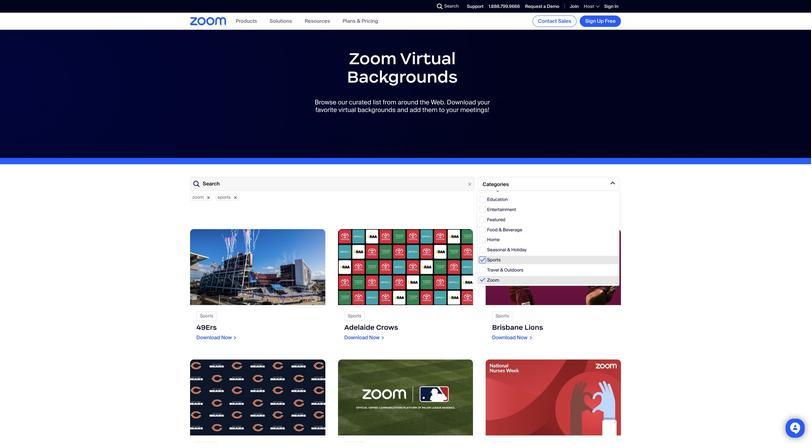 Task type: vqa. For each thing, say whether or not it's contained in the screenshot.
transcription
no



Task type: locate. For each thing, give the bounding box(es) containing it.
49ers
[[197, 324, 217, 332]]

search
[[445, 3, 459, 9], [203, 181, 220, 188]]

entertainment
[[488, 207, 517, 213]]

& for travel
[[501, 268, 504, 273]]

travel & outdoors
[[488, 268, 524, 273]]

sports up brisbane
[[496, 314, 510, 319]]

now for adelaide crows
[[369, 335, 380, 342]]

download down the 49ers
[[197, 335, 220, 342]]

sign
[[605, 3, 614, 9], [586, 18, 596, 24]]

sports for 49ers
[[200, 314, 214, 319]]

now for brisbane lions
[[517, 335, 528, 342]]

meetings!
[[461, 106, 490, 114]]

& right travel
[[501, 268, 504, 273]]

in
[[615, 3, 619, 9]]

sign left 'up'
[[586, 18, 596, 24]]

host
[[584, 3, 595, 9]]

2 now from the left
[[517, 335, 528, 342]]

0 vertical spatial pricing
[[404, 8, 421, 15]]

sports up travel
[[488, 257, 501, 263]]

sports button
[[216, 194, 239, 201]]

crows
[[377, 324, 398, 332]]

0 horizontal spatial zoom
[[349, 48, 397, 69]]

search image
[[437, 3, 443, 9], [437, 3, 443, 9]]

zoom
[[349, 48, 397, 69], [488, 278, 500, 283]]

seasonal & holiday
[[488, 247, 527, 253]]

download
[[368, 8, 392, 15], [447, 98, 477, 107], [197, 335, 220, 342], [493, 335, 516, 342], [345, 335, 368, 342]]

download inside browse our curated list from around the web. download your favorite virtual backgrounds and add them to your meetings!
[[447, 98, 477, 107]]

1 vertical spatial sign
[[586, 18, 596, 24]]

download inside download link
[[368, 8, 392, 15]]

support link
[[467, 3, 484, 9]]

virtual
[[400, 48, 456, 69]]

free
[[605, 18, 616, 24]]

outdoors
[[505, 268, 524, 273]]

browse our curated list from around the web. download your favorite virtual backgrounds and add them to your meetings!
[[315, 98, 491, 114]]

backgrounds
[[358, 106, 396, 114]]

download down adelaide
[[345, 335, 368, 342]]

sign for sign up free
[[586, 18, 596, 24]]

1 now from the left
[[221, 335, 232, 342]]

download down brisbane
[[493, 335, 516, 342]]

3 now from the left
[[369, 335, 380, 342]]

0 horizontal spatial now
[[221, 335, 232, 342]]

zoom for zoom
[[488, 278, 500, 283]]

download inside brisbane lions download now
[[493, 335, 516, 342]]

sports
[[218, 195, 231, 200]]

0 horizontal spatial search
[[203, 181, 220, 188]]

products button
[[236, 18, 257, 25]]

national nurses week background image
[[486, 360, 622, 436]]

0 horizontal spatial your
[[447, 106, 459, 114]]

download right to
[[447, 98, 477, 107]]

sign inside "sign up free" link
[[586, 18, 596, 24]]

request a demo link
[[526, 3, 560, 9]]

solutions
[[270, 18, 292, 25]]

request a demo
[[526, 3, 560, 9]]

1 vertical spatial search
[[203, 181, 220, 188]]

sports
[[488, 257, 501, 263], [200, 314, 214, 319], [496, 314, 510, 319], [348, 314, 362, 319]]

search inside zoom virtual backgrounds main content
[[203, 181, 220, 188]]

1 vertical spatial pricing
[[362, 18, 378, 25]]

adelaide crows image
[[338, 230, 474, 306]]

download inside adelaide crows download now
[[345, 335, 368, 342]]

favorite
[[316, 106, 337, 114]]

search left support link
[[445, 3, 459, 9]]

&
[[357, 18, 361, 25], [499, 227, 502, 233], [508, 247, 511, 253], [501, 268, 504, 273]]

brisbane lions download now
[[493, 324, 544, 342]]

& right food
[[499, 227, 502, 233]]

virtual
[[339, 106, 356, 114]]

demo
[[547, 3, 560, 9]]

None search field
[[414, 1, 439, 11]]

& left the holiday
[[508, 247, 511, 253]]

sports up adelaide
[[348, 314, 362, 319]]

now inside adelaide crows download now
[[369, 335, 380, 342]]

clear search image
[[467, 181, 474, 188]]

1 horizontal spatial now
[[369, 335, 380, 342]]

2 horizontal spatial now
[[517, 335, 528, 342]]

backgrounds
[[347, 66, 458, 87]]

home
[[488, 237, 500, 243]]

contact sales
[[539, 18, 572, 24]]

sign left in
[[605, 3, 614, 9]]

featured
[[488, 217, 506, 223]]

0 vertical spatial sign
[[605, 3, 614, 9]]

your
[[478, 98, 491, 107], [447, 106, 459, 114]]

& right plans
[[357, 18, 361, 25]]

plans
[[343, 18, 356, 25]]

pricing
[[404, 8, 421, 15], [362, 18, 378, 25]]

1 vertical spatial zoom
[[488, 278, 500, 283]]

download up plans & pricing link
[[368, 8, 392, 15]]

0 vertical spatial zoom
[[349, 48, 397, 69]]

zoom inside zoom virtual backgrounds
[[349, 48, 397, 69]]

download link
[[362, 6, 398, 16]]

contact
[[539, 18, 557, 24]]

1 horizontal spatial sign
[[605, 3, 614, 9]]

around
[[398, 98, 419, 107]]

1 horizontal spatial search
[[445, 3, 459, 9]]

curated
[[349, 98, 372, 107]]

now inside the "49ers download now"
[[221, 335, 232, 342]]

now inside brisbane lions download now
[[517, 335, 528, 342]]

0 horizontal spatial sign
[[586, 18, 596, 24]]

search up the zoom button
[[203, 181, 220, 188]]

and
[[397, 106, 409, 114]]

1.888.799.9666
[[489, 3, 520, 9]]

sales
[[559, 18, 572, 24]]

1 horizontal spatial zoom
[[488, 278, 500, 283]]

sports up the 49ers
[[200, 314, 214, 319]]

zoom for zoom virtual backgrounds
[[349, 48, 397, 69]]

products
[[236, 18, 257, 25]]

0 horizontal spatial pricing
[[362, 18, 378, 25]]

now
[[221, 335, 232, 342], [517, 335, 528, 342], [369, 335, 380, 342]]



Task type: describe. For each thing, give the bounding box(es) containing it.
to
[[439, 106, 445, 114]]

support
[[467, 3, 484, 9]]

Search text field
[[190, 177, 475, 191]]

host button
[[584, 3, 600, 9]]

solutions button
[[270, 18, 292, 25]]

1.888.799.9666 link
[[489, 3, 520, 9]]

brisbane
[[493, 324, 523, 332]]

sign up free link
[[580, 16, 622, 27]]

sign in link
[[605, 3, 619, 9]]

from
[[383, 98, 397, 107]]

design
[[488, 187, 502, 193]]

food
[[488, 227, 498, 233]]

join
[[570, 3, 579, 9]]

0 vertical spatial search
[[445, 3, 459, 9]]

chicago bears wallpaper image
[[190, 360, 326, 436]]

our
[[338, 98, 348, 107]]

sports for adelaide crows
[[348, 314, 362, 319]]

plans & pricing link
[[343, 18, 378, 25]]

list
[[373, 98, 382, 107]]

zoom logo image
[[190, 17, 226, 25]]

contact sales link
[[533, 16, 577, 27]]

them
[[423, 106, 438, 114]]

& for seasonal
[[508, 247, 511, 253]]

plans & pricing
[[343, 18, 378, 25]]

resources button
[[305, 18, 330, 25]]

sign in
[[605, 3, 619, 9]]

& for food
[[499, 227, 502, 233]]

a
[[544, 3, 546, 9]]

sign for sign in
[[605, 3, 614, 9]]

& for plans
[[357, 18, 361, 25]]

up
[[598, 18, 604, 24]]

1 horizontal spatial your
[[478, 98, 491, 107]]

zoom button
[[190, 194, 212, 201]]

holiday
[[512, 247, 527, 253]]

lions
[[525, 324, 544, 332]]

49ers image
[[190, 230, 326, 306]]

download inside the "49ers download now"
[[197, 335, 220, 342]]

pricing link
[[398, 6, 427, 16]]

the
[[420, 98, 430, 107]]

education
[[488, 197, 508, 203]]

sign up free
[[586, 18, 616, 24]]

sports for brisbane lions
[[496, 314, 510, 319]]

zoom virtual backgrounds
[[347, 48, 458, 87]]

seasonal
[[488, 247, 507, 253]]

browse
[[315, 98, 337, 107]]

49ers download now
[[197, 324, 232, 342]]

1 horizontal spatial pricing
[[404, 8, 421, 15]]

beverage
[[503, 227, 523, 233]]

zoom virtual backgrounds main content
[[0, 18, 812, 445]]

request
[[526, 3, 543, 9]]

travel
[[488, 268, 499, 273]]

add
[[410, 106, 421, 114]]

food & beverage
[[488, 227, 523, 233]]

mlb image
[[338, 360, 474, 436]]

zoom
[[192, 195, 204, 200]]

categories button
[[478, 177, 620, 191]]

join link
[[570, 3, 579, 9]]

adelaide
[[345, 324, 375, 332]]

adelaide crows download now
[[345, 324, 398, 342]]

categories
[[483, 181, 509, 188]]

image of two players image
[[486, 230, 622, 306]]

resources
[[305, 18, 330, 25]]

web.
[[431, 98, 446, 107]]



